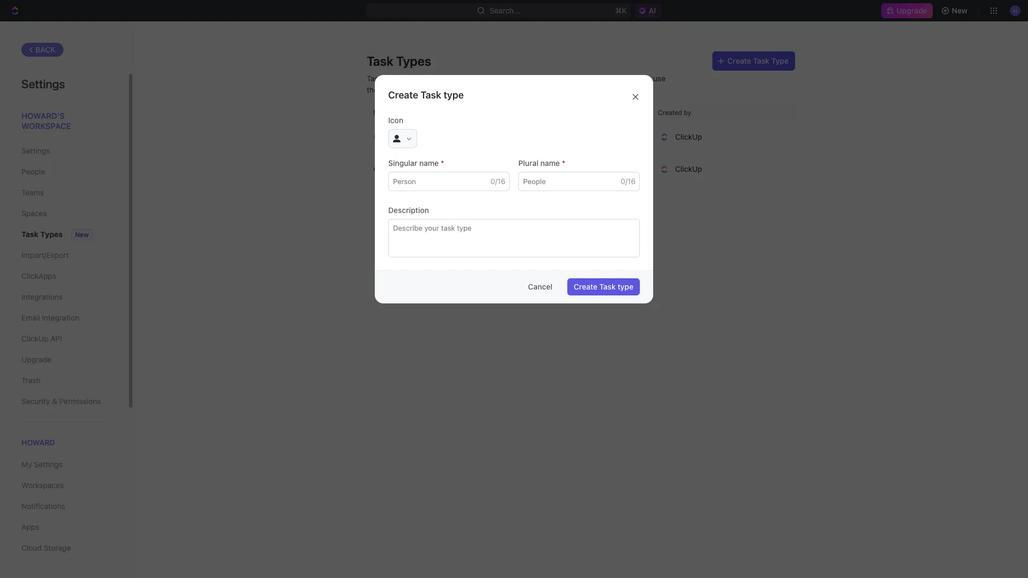Task type: vqa. For each thing, say whether or not it's contained in the screenshot.
'Dashboards'
no



Task type: describe. For each thing, give the bounding box(es) containing it.
singular
[[388, 159, 418, 168]]

cancel
[[528, 283, 553, 291]]

and
[[579, 74, 592, 83]]

task inside settings element
[[21, 230, 39, 239]]

0 vertical spatial create task type
[[388, 89, 464, 100]]

Person field
[[388, 172, 510, 191]]

howard's
[[21, 111, 65, 120]]

teams
[[21, 188, 44, 197]]

settings link
[[21, 142, 107, 160]]

0/16 for singular name *
[[491, 177, 506, 186]]

search...
[[490, 6, 520, 15]]

&
[[52, 397, 57, 406]]

People field
[[519, 172, 640, 191]]

email integration
[[21, 314, 79, 322]]

notifications
[[21, 502, 65, 511]]

like
[[422, 85, 433, 94]]

1 horizontal spatial task types
[[367, 54, 431, 69]]

be
[[403, 74, 412, 83]]

clickup for milestone
[[676, 165, 702, 174]]

things
[[398, 85, 420, 94]]

notifications link
[[21, 498, 107, 516]]

teams link
[[21, 184, 107, 202]]

invoices,
[[528, 85, 558, 94]]

1 tasks from the left
[[367, 74, 386, 83]]

clickapps
[[21, 272, 56, 281]]

2 vertical spatial settings
[[34, 461, 63, 469]]

0 vertical spatial for
[[433, 74, 442, 83]]

security & permissions
[[21, 397, 101, 406]]

user large image
[[393, 135, 401, 142]]

email integration link
[[21, 309, 107, 327]]

settings element
[[0, 21, 134, 579]]

used
[[414, 74, 431, 83]]

customers,
[[458, 85, 498, 94]]

clickup.
[[484, 74, 513, 83]]

types inside settings element
[[40, 230, 63, 239]]

* for plural name *
[[562, 159, 566, 168]]

new inside button
[[952, 6, 968, 15]]

apps link
[[21, 519, 107, 537]]

back
[[35, 45, 56, 54]]

people link
[[21, 163, 107, 181]]

create task type
[[728, 57, 789, 65]]

upgrade inside settings element
[[21, 355, 51, 364]]

1 horizontal spatial upgrade
[[897, 6, 928, 15]]

by
[[684, 109, 692, 116]]

plural
[[519, 159, 539, 168]]

new button
[[937, 2, 974, 19]]

import/export link
[[21, 246, 107, 265]]

1 vertical spatial create
[[388, 89, 418, 100]]

milestone
[[391, 165, 425, 174]]

created by
[[658, 109, 692, 116]]

spaces
[[21, 209, 47, 218]]

email
[[21, 314, 40, 322]]

plural name *
[[519, 159, 566, 168]]

integrations link
[[21, 288, 107, 306]]

1 horizontal spatial types
[[396, 54, 431, 69]]

(default)
[[409, 133, 435, 141]]

Describe your task type text field
[[388, 219, 640, 258]]

my settings
[[21, 461, 63, 469]]

2 vertical spatial create
[[574, 283, 598, 291]]

cloud
[[21, 544, 42, 553]]

0 horizontal spatial type
[[444, 89, 464, 100]]

create task type inside create task type button
[[574, 283, 634, 291]]



Task type: locate. For each thing, give the bounding box(es) containing it.
1 vertical spatial settings
[[21, 147, 50, 155]]

name right the plural
[[541, 159, 560, 168]]

trash link
[[21, 372, 107, 390]]

0 vertical spatial types
[[396, 54, 431, 69]]

name for plural
[[541, 159, 560, 168]]

0 vertical spatial type
[[444, 89, 464, 100]]

settings up people
[[21, 147, 50, 155]]

integration
[[42, 314, 79, 322]]

0 vertical spatial clickup
[[676, 132, 702, 141]]

* for singular name *
[[441, 159, 444, 168]]

workspaces
[[21, 481, 64, 490]]

0 horizontal spatial create task type
[[388, 89, 464, 100]]

1 horizontal spatial create task type
[[574, 283, 634, 291]]

1 vertical spatial task types
[[21, 230, 63, 239]]

1 vertical spatial for
[[387, 85, 396, 94]]

2 * from the left
[[562, 159, 566, 168]]

permissions
[[59, 397, 101, 406]]

0 horizontal spatial upgrade
[[21, 355, 51, 364]]

⌘k
[[615, 6, 627, 15]]

1on1s.
[[560, 85, 581, 94]]

integrations
[[21, 293, 63, 302]]

1 * from the left
[[441, 159, 444, 168]]

1 name from the left
[[419, 159, 439, 168]]

task types up the import/export
[[21, 230, 63, 239]]

create task type
[[388, 89, 464, 100], [574, 283, 634, 291]]

tasks
[[367, 74, 386, 83], [623, 74, 642, 83]]

1 vertical spatial upgrade link
[[21, 351, 107, 369]]

created
[[658, 109, 682, 116]]

people,
[[500, 85, 526, 94]]

task types
[[367, 54, 431, 69], [21, 230, 63, 239]]

new inside settings element
[[75, 231, 89, 239]]

cloud storage link
[[21, 540, 107, 558]]

to
[[645, 74, 651, 83]]

security & permissions link
[[21, 393, 107, 411]]

workspaces link
[[21, 477, 107, 495]]

task
[[367, 54, 394, 69], [753, 57, 770, 65], [421, 89, 442, 100], [391, 132, 407, 141], [21, 230, 39, 239], [600, 283, 616, 291]]

task (default)
[[391, 132, 435, 141]]

upgrade left new button
[[897, 6, 928, 15]]

0/16 for plural name *
[[621, 177, 636, 186]]

people
[[21, 167, 45, 176]]

settings
[[21, 77, 65, 91], [21, 147, 50, 155], [34, 461, 63, 469]]

0 horizontal spatial tasks
[[367, 74, 386, 83]]

*
[[441, 159, 444, 168], [562, 159, 566, 168]]

1 horizontal spatial tasks
[[623, 74, 642, 83]]

settings up howard's
[[21, 77, 65, 91]]

use
[[653, 74, 666, 83]]

epics,
[[435, 85, 456, 94]]

clickup api link
[[21, 330, 107, 348]]

name right singular
[[419, 159, 439, 168]]

for up epics,
[[433, 74, 442, 83]]

storage
[[44, 544, 71, 553]]

in
[[476, 74, 482, 83]]

my settings link
[[21, 456, 107, 474]]

2 0/16 from the left
[[621, 177, 636, 186]]

1 vertical spatial upgrade
[[21, 355, 51, 364]]

upgrade link
[[882, 3, 933, 18], [21, 351, 107, 369]]

upgrade
[[897, 6, 928, 15], [21, 355, 51, 364]]

0 vertical spatial upgrade
[[897, 6, 928, 15]]

1 horizontal spatial new
[[952, 6, 968, 15]]

1 horizontal spatial upgrade link
[[882, 3, 933, 18]]

cloud storage
[[21, 544, 71, 553]]

for
[[433, 74, 442, 83], [387, 85, 396, 94]]

names
[[554, 74, 577, 83]]

workspace
[[21, 121, 71, 131]]

0 horizontal spatial new
[[75, 231, 89, 239]]

1 horizontal spatial 0/16
[[621, 177, 636, 186]]

1 horizontal spatial for
[[433, 74, 442, 83]]

0 horizontal spatial *
[[441, 159, 444, 168]]

howard
[[21, 438, 55, 447]]

customize
[[515, 74, 552, 83]]

can
[[388, 74, 401, 83]]

singular name *
[[388, 159, 444, 168]]

settings right my
[[34, 461, 63, 469]]

0 horizontal spatial create
[[388, 89, 418, 100]]

0 vertical spatial upgrade link
[[882, 3, 933, 18]]

2 name from the left
[[541, 159, 560, 168]]

icons
[[594, 74, 612, 83]]

1 horizontal spatial type
[[618, 283, 634, 291]]

* up people field
[[562, 159, 566, 168]]

0 horizontal spatial 0/16
[[491, 177, 506, 186]]

tasks can be used for anything in clickup. customize names and icons of tasks to use them for things like epics, customers, people, invoices, 1on1s.
[[367, 74, 666, 94]]

cancel button
[[522, 279, 559, 296]]

icon
[[388, 116, 403, 125]]

anything
[[444, 74, 474, 83]]

security
[[21, 397, 50, 406]]

upgrade link left new button
[[882, 3, 933, 18]]

1 vertical spatial new
[[75, 231, 89, 239]]

2 vertical spatial clickup
[[21, 335, 48, 343]]

of
[[614, 74, 621, 83]]

types
[[396, 54, 431, 69], [40, 230, 63, 239]]

import/export
[[21, 251, 69, 260]]

types up the import/export
[[40, 230, 63, 239]]

1 0/16 from the left
[[491, 177, 506, 186]]

1 horizontal spatial create
[[574, 283, 598, 291]]

name
[[419, 159, 439, 168], [541, 159, 560, 168]]

0 horizontal spatial types
[[40, 230, 63, 239]]

2 tasks from the left
[[623, 74, 642, 83]]

2 horizontal spatial create
[[728, 57, 752, 65]]

upgrade link down clickup api link
[[21, 351, 107, 369]]

* up "person" field
[[441, 159, 444, 168]]

create
[[728, 57, 752, 65], [388, 89, 418, 100], [574, 283, 598, 291]]

0 vertical spatial create
[[728, 57, 752, 65]]

for down can
[[387, 85, 396, 94]]

0 vertical spatial new
[[952, 6, 968, 15]]

1 horizontal spatial *
[[562, 159, 566, 168]]

apps
[[21, 523, 39, 532]]

type
[[444, 89, 464, 100], [618, 283, 634, 291]]

0 horizontal spatial for
[[387, 85, 396, 94]]

types up be
[[396, 54, 431, 69]]

name for singular
[[419, 159, 439, 168]]

tasks left to
[[623, 74, 642, 83]]

create right cancel
[[574, 283, 598, 291]]

tasks up them
[[367, 74, 386, 83]]

clickup api
[[21, 335, 62, 343]]

clickup
[[676, 132, 702, 141], [676, 165, 702, 174], [21, 335, 48, 343]]

new
[[952, 6, 968, 15], [75, 231, 89, 239]]

type
[[772, 57, 789, 65]]

type inside button
[[618, 283, 634, 291]]

0 horizontal spatial name
[[419, 159, 439, 168]]

1 vertical spatial types
[[40, 230, 63, 239]]

1 vertical spatial create task type
[[574, 283, 634, 291]]

1 vertical spatial type
[[618, 283, 634, 291]]

upgrade down clickup api
[[21, 355, 51, 364]]

0 horizontal spatial task types
[[21, 230, 63, 239]]

0 vertical spatial task types
[[367, 54, 431, 69]]

trash
[[21, 376, 41, 385]]

1 vertical spatial clickup
[[676, 165, 702, 174]]

1 horizontal spatial name
[[541, 159, 560, 168]]

create down be
[[388, 89, 418, 100]]

0 vertical spatial settings
[[21, 77, 65, 91]]

name
[[373, 109, 391, 116]]

spaces link
[[21, 205, 107, 223]]

my
[[21, 461, 32, 469]]

clickup inside settings element
[[21, 335, 48, 343]]

api
[[50, 335, 62, 343]]

them
[[367, 85, 385, 94]]

0/16
[[491, 177, 506, 186], [621, 177, 636, 186]]

create task type button
[[713, 51, 796, 71]]

0 horizontal spatial upgrade link
[[21, 351, 107, 369]]

back link
[[21, 43, 64, 57]]

create left type
[[728, 57, 752, 65]]

description
[[388, 206, 429, 215]]

clickapps link
[[21, 267, 107, 286]]

clickup for task
[[676, 132, 702, 141]]

howard's workspace
[[21, 111, 71, 131]]

create task type button
[[568, 279, 640, 296]]

task types up can
[[367, 54, 431, 69]]

task types inside settings element
[[21, 230, 63, 239]]



